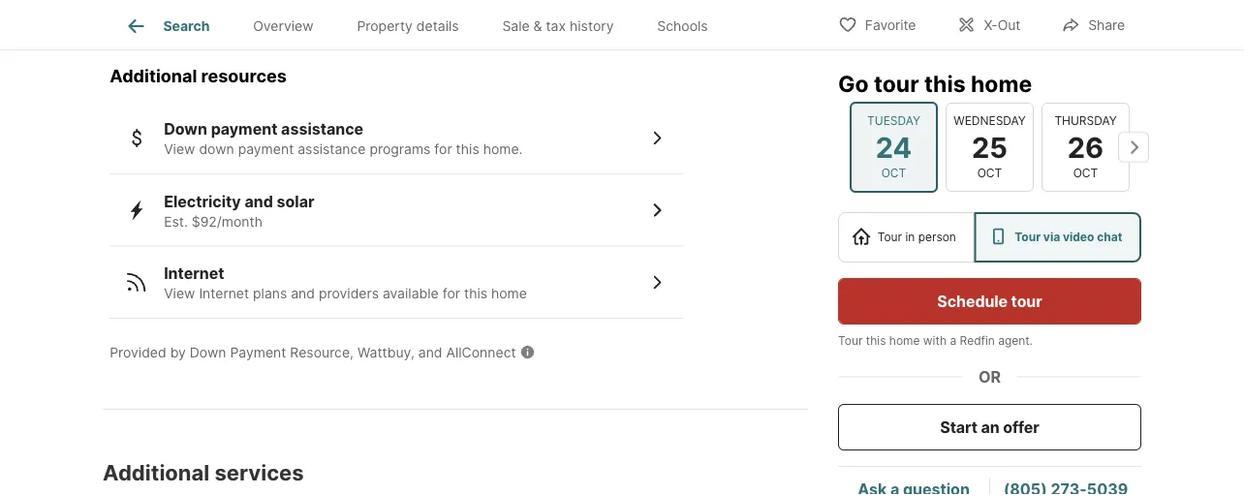 Task type: vqa. For each thing, say whether or not it's contained in the screenshot.
the rightmost the D
no



Task type: describe. For each thing, give the bounding box(es) containing it.
by
[[170, 345, 186, 361]]

1 vertical spatial assistance
[[298, 142, 366, 158]]

1 vertical spatial internet
[[199, 286, 249, 302]]

1 horizontal spatial home
[[890, 334, 921, 348]]

oct for 24
[[882, 166, 907, 180]]

home inside internet view internet plans and providers available for this home
[[492, 286, 527, 302]]

property details
[[357, 18, 459, 34]]

chat
[[1098, 230, 1123, 244]]

search
[[163, 18, 210, 34]]

services
[[215, 460, 304, 486]]

go tour this home
[[839, 70, 1033, 97]]

share
[[1089, 17, 1126, 33]]

go
[[839, 70, 869, 97]]

available
[[383, 286, 439, 302]]

property details tab
[[335, 3, 481, 49]]

electricity and solar est. $92/month
[[164, 192, 315, 230]]

schedule
[[938, 292, 1008, 311]]

with
[[924, 334, 947, 348]]

electricity
[[164, 192, 241, 211]]

this inside down payment assistance view down payment assistance programs for this home.
[[456, 142, 480, 158]]

offer
[[1004, 418, 1040, 437]]

favorite button
[[822, 4, 933, 44]]

provided
[[110, 345, 166, 361]]

this up wednesday
[[925, 70, 966, 97]]

view inside internet view internet plans and providers available for this home
[[164, 286, 195, 302]]

start an offer button
[[839, 404, 1142, 451]]

this left with
[[866, 334, 887, 348]]

or
[[979, 367, 1001, 386]]

tuesday
[[868, 114, 921, 128]]

tax
[[546, 18, 566, 34]]

share button
[[1045, 4, 1142, 44]]

wednesday
[[954, 114, 1026, 128]]

tour for tour this home with a redfin agent.
[[839, 334, 863, 348]]

resources
[[201, 65, 287, 87]]

oct for 26
[[1074, 166, 1099, 180]]

plans
[[253, 286, 287, 302]]

programs
[[370, 142, 431, 158]]

x-out
[[984, 17, 1021, 33]]

view inside down payment assistance view down payment assistance programs for this home.
[[164, 142, 195, 158]]

history
[[570, 18, 614, 34]]

in
[[906, 230, 915, 244]]

tour for schedule
[[1012, 292, 1043, 311]]

a
[[951, 334, 957, 348]]

schools tab
[[636, 3, 730, 49]]

payment
[[230, 345, 286, 361]]

property
[[357, 18, 413, 34]]

additional services
[[103, 460, 304, 486]]

overview tab
[[231, 3, 335, 49]]

list box containing tour in person
[[839, 212, 1142, 263]]

1 vertical spatial down
[[190, 345, 226, 361]]

thursday 26 oct
[[1055, 114, 1117, 180]]

0 vertical spatial payment
[[211, 120, 278, 139]]

wattbuy,
[[358, 345, 415, 361]]

0 vertical spatial internet
[[164, 265, 224, 284]]

resource,
[[290, 345, 354, 361]]



Task type: locate. For each thing, give the bounding box(es) containing it.
and right wattbuy,
[[419, 345, 443, 361]]

via
[[1044, 230, 1061, 244]]

tour inside button
[[1012, 292, 1043, 311]]

1 view from the top
[[164, 142, 195, 158]]

payment up 'down'
[[211, 120, 278, 139]]

person
[[919, 230, 957, 244]]

0 vertical spatial home
[[971, 70, 1033, 97]]

$92/month
[[192, 214, 263, 230]]

tab list containing search
[[103, 0, 746, 49]]

tour
[[874, 70, 920, 97], [1012, 292, 1043, 311]]

home left with
[[890, 334, 921, 348]]

0 horizontal spatial oct
[[882, 166, 907, 180]]

0 vertical spatial for
[[435, 142, 452, 158]]

internet down est.
[[164, 265, 224, 284]]

and inside the "electricity and solar est. $92/month"
[[245, 192, 273, 211]]

sale & tax history
[[503, 18, 614, 34]]

tour for tour via video chat
[[1015, 230, 1041, 244]]

details
[[417, 18, 459, 34]]

down
[[164, 120, 207, 139], [190, 345, 226, 361]]

oct inside tuesday 24 oct
[[882, 166, 907, 180]]

and
[[245, 192, 273, 211], [291, 286, 315, 302], [419, 345, 443, 361]]

0 horizontal spatial and
[[245, 192, 273, 211]]

tour up agent.
[[1012, 292, 1043, 311]]

additional for additional resources
[[110, 65, 197, 87]]

list box
[[839, 212, 1142, 263]]

this up allconnect
[[464, 286, 488, 302]]

search link
[[124, 15, 210, 38]]

tour via video chat option
[[975, 212, 1142, 263]]

0 vertical spatial assistance
[[281, 120, 364, 139]]

1 vertical spatial and
[[291, 286, 315, 302]]

payment
[[211, 120, 278, 139], [238, 142, 294, 158]]

video
[[1063, 230, 1095, 244]]

1 horizontal spatial tour
[[878, 230, 903, 244]]

2 horizontal spatial home
[[971, 70, 1033, 97]]

sale & tax history tab
[[481, 3, 636, 49]]

for right programs
[[435, 142, 452, 158]]

1 horizontal spatial and
[[291, 286, 315, 302]]

tour via video chat
[[1015, 230, 1123, 244]]

tuesday 24 oct
[[868, 114, 921, 180]]

start an offer
[[941, 418, 1040, 437]]

0 horizontal spatial tour
[[874, 70, 920, 97]]

additional
[[110, 65, 197, 87], [103, 460, 210, 486]]

1 vertical spatial additional
[[103, 460, 210, 486]]

additional for additional services
[[103, 460, 210, 486]]

down
[[199, 142, 234, 158]]

tour left with
[[839, 334, 863, 348]]

25
[[972, 130, 1008, 164]]

tour for tour in person
[[878, 230, 903, 244]]

oct down 26 at right
[[1074, 166, 1099, 180]]

down payment assistance view down payment assistance programs for this home.
[[164, 120, 523, 158]]

oct down 24
[[882, 166, 907, 180]]

oct down 25 on the right top of the page
[[978, 166, 1003, 180]]

tab list
[[103, 0, 746, 49]]

0 horizontal spatial tour
[[839, 334, 863, 348]]

home
[[971, 70, 1033, 97], [492, 286, 527, 302], [890, 334, 921, 348]]

oct inside wednesday 25 oct
[[978, 166, 1003, 180]]

tour in person
[[878, 230, 957, 244]]

oct inside thursday 26 oct
[[1074, 166, 1099, 180]]

an
[[982, 418, 1000, 437]]

2 view from the top
[[164, 286, 195, 302]]

home up allconnect
[[492, 286, 527, 302]]

next image
[[1119, 132, 1150, 163]]

redfin
[[960, 334, 995, 348]]

this inside internet view internet plans and providers available for this home
[[464, 286, 488, 302]]

0 vertical spatial view
[[164, 142, 195, 158]]

1 vertical spatial home
[[492, 286, 527, 302]]

26
[[1068, 130, 1104, 164]]

oct
[[882, 166, 907, 180], [978, 166, 1003, 180], [1074, 166, 1099, 180]]

allconnect
[[446, 345, 516, 361]]

for right available
[[443, 286, 460, 302]]

1 vertical spatial payment
[[238, 142, 294, 158]]

1 horizontal spatial oct
[[978, 166, 1003, 180]]

thursday
[[1055, 114, 1117, 128]]

tour left in
[[878, 230, 903, 244]]

down right by
[[190, 345, 226, 361]]

wednesday 25 oct
[[954, 114, 1026, 180]]

24
[[876, 130, 913, 164]]

2 oct from the left
[[978, 166, 1003, 180]]

view up by
[[164, 286, 195, 302]]

overview
[[253, 18, 314, 34]]

down up 'down'
[[164, 120, 207, 139]]

1 vertical spatial tour
[[1012, 292, 1043, 311]]

tour in person option
[[839, 212, 975, 263]]

schedule tour button
[[839, 278, 1142, 325]]

tour inside tour in person option
[[878, 230, 903, 244]]

2 vertical spatial home
[[890, 334, 921, 348]]

view
[[164, 142, 195, 158], [164, 286, 195, 302]]

additional resources
[[110, 65, 287, 87]]

x-out button
[[941, 4, 1038, 44]]

x-
[[984, 17, 998, 33]]

internet left plans
[[199, 286, 249, 302]]

sale
[[503, 18, 530, 34]]

None button
[[850, 102, 938, 193], [946, 103, 1034, 192], [1042, 103, 1130, 192], [850, 102, 938, 193], [946, 103, 1034, 192], [1042, 103, 1130, 192]]

this
[[925, 70, 966, 97], [456, 142, 480, 158], [464, 286, 488, 302], [866, 334, 887, 348]]

favorite
[[866, 17, 917, 33]]

3 oct from the left
[[1074, 166, 1099, 180]]

tour
[[878, 230, 903, 244], [1015, 230, 1041, 244], [839, 334, 863, 348]]

tour inside tour via video chat option
[[1015, 230, 1041, 244]]

and right plans
[[291, 286, 315, 302]]

0 vertical spatial additional
[[110, 65, 197, 87]]

1 vertical spatial for
[[443, 286, 460, 302]]

1 horizontal spatial tour
[[1012, 292, 1043, 311]]

out
[[998, 17, 1021, 33]]

for inside down payment assistance view down payment assistance programs for this home.
[[435, 142, 452, 158]]

down inside down payment assistance view down payment assistance programs for this home.
[[164, 120, 207, 139]]

this left home. at top
[[456, 142, 480, 158]]

internet view internet plans and providers available for this home
[[164, 265, 527, 302]]

and inside internet view internet plans and providers available for this home
[[291, 286, 315, 302]]

providers
[[319, 286, 379, 302]]

for inside internet view internet plans and providers available for this home
[[443, 286, 460, 302]]

1 oct from the left
[[882, 166, 907, 180]]

internet
[[164, 265, 224, 284], [199, 286, 249, 302]]

2 horizontal spatial oct
[[1074, 166, 1099, 180]]

solar
[[277, 192, 315, 211]]

0 horizontal spatial home
[[492, 286, 527, 302]]

0 vertical spatial down
[[164, 120, 207, 139]]

for
[[435, 142, 452, 158], [443, 286, 460, 302]]

payment right 'down'
[[238, 142, 294, 158]]

view left 'down'
[[164, 142, 195, 158]]

home.
[[483, 142, 523, 158]]

schools
[[658, 18, 708, 34]]

tour left via
[[1015, 230, 1041, 244]]

est.
[[164, 214, 188, 230]]

2 vertical spatial and
[[419, 345, 443, 361]]

home up wednesday
[[971, 70, 1033, 97]]

&
[[534, 18, 543, 34]]

tour this home with a redfin agent.
[[839, 334, 1033, 348]]

and left solar
[[245, 192, 273, 211]]

agent.
[[999, 334, 1033, 348]]

tour for go
[[874, 70, 920, 97]]

provided by down payment resource, wattbuy, and allconnect
[[110, 345, 516, 361]]

0 vertical spatial tour
[[874, 70, 920, 97]]

tour up tuesday at right
[[874, 70, 920, 97]]

0 vertical spatial and
[[245, 192, 273, 211]]

2 horizontal spatial tour
[[1015, 230, 1041, 244]]

oct for 25
[[978, 166, 1003, 180]]

2 horizontal spatial and
[[419, 345, 443, 361]]

assistance
[[281, 120, 364, 139], [298, 142, 366, 158]]

start
[[941, 418, 978, 437]]

1 vertical spatial view
[[164, 286, 195, 302]]

schedule tour
[[938, 292, 1043, 311]]



